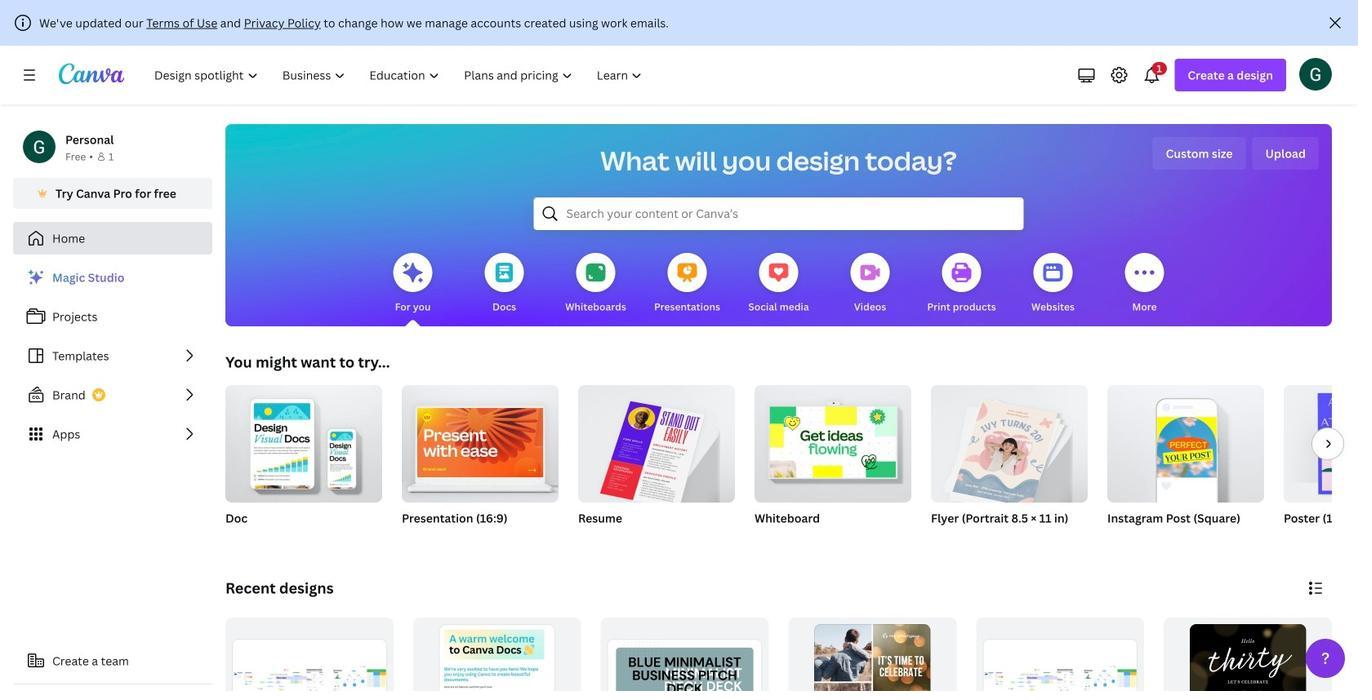 Task type: describe. For each thing, give the bounding box(es) containing it.
top level navigation element
[[144, 59, 656, 91]]

greg robinson image
[[1300, 58, 1332, 90]]



Task type: vqa. For each thing, say whether or not it's contained in the screenshot.
Notes
no



Task type: locate. For each thing, give the bounding box(es) containing it.
None search field
[[534, 198, 1024, 230]]

list
[[13, 261, 212, 451]]

Search search field
[[566, 198, 991, 230]]

group
[[225, 379, 382, 547], [225, 379, 382, 503], [402, 379, 559, 547], [402, 379, 559, 503], [578, 379, 735, 547], [578, 379, 735, 510], [755, 379, 912, 547], [755, 379, 912, 503], [931, 386, 1088, 547], [931, 386, 1088, 508], [1108, 386, 1264, 547], [1284, 386, 1358, 547], [225, 618, 394, 692], [413, 618, 581, 692], [601, 618, 769, 692], [789, 618, 957, 692]]



